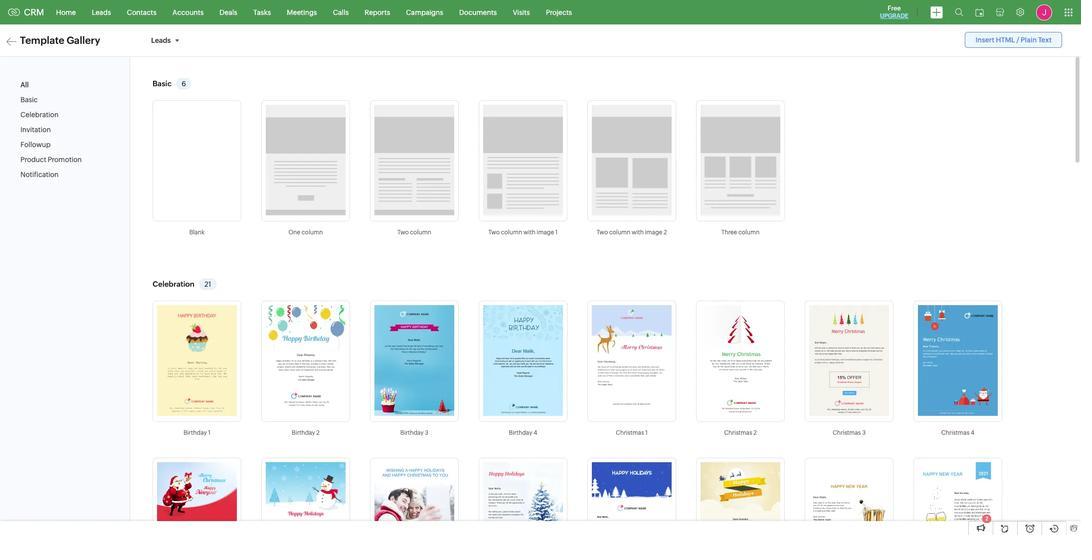 Task type: vqa. For each thing, say whether or not it's contained in the screenshot.
Birthday 3 the Birthday
yes



Task type: describe. For each thing, give the bounding box(es) containing it.
create menu element
[[925, 0, 949, 24]]

3 for birthday 3
[[425, 430, 429, 437]]

christmas for christmas 4
[[942, 430, 970, 437]]

birthday for birthday 3
[[400, 430, 424, 437]]

reports link
[[357, 0, 398, 24]]

search element
[[949, 0, 970, 24]]

image for 1
[[537, 229, 554, 236]]

visits
[[513, 8, 530, 16]]

birthday for birthday 2
[[292, 430, 315, 437]]

christmas for christmas 3
[[833, 430, 861, 437]]

with for 2
[[632, 229, 644, 236]]

21
[[204, 280, 211, 288]]

documents
[[459, 8, 497, 16]]

birthday 2
[[292, 430, 320, 437]]

insert html / plain text
[[976, 36, 1052, 44]]

christmas 4
[[942, 430, 975, 437]]

html
[[996, 36, 1015, 44]]

blank
[[189, 229, 205, 236]]

campaigns link
[[398, 0, 451, 24]]

two column with image 1
[[489, 229, 558, 236]]

home
[[56, 8, 76, 16]]

birthday 3
[[400, 430, 429, 437]]

two for two column
[[398, 229, 409, 236]]

1 for christmas 1
[[645, 430, 648, 437]]

christmas for christmas 2
[[724, 430, 752, 437]]

birthday for birthday 1
[[183, 430, 207, 437]]

meetings
[[287, 8, 317, 16]]

profile element
[[1030, 0, 1058, 24]]

birthday 1
[[183, 430, 211, 437]]

free upgrade
[[880, 4, 909, 19]]

birthday for birthday 4
[[509, 430, 532, 437]]

leads for leads field
[[151, 36, 171, 44]]

column for two column
[[410, 229, 431, 236]]

reports
[[365, 8, 390, 16]]

deals
[[220, 8, 237, 16]]

three column
[[722, 229, 760, 236]]

notification
[[20, 171, 59, 179]]

1 horizontal spatial 1
[[555, 229, 558, 236]]

christmas 3
[[833, 430, 866, 437]]

4 for christmas 4
[[971, 430, 975, 437]]

calls
[[333, 8, 349, 16]]

Leads field
[[147, 32, 186, 49]]

profile image
[[1036, 4, 1052, 20]]

gallery
[[67, 34, 100, 46]]

1 vertical spatial basic
[[20, 96, 38, 104]]

column for three column
[[739, 229, 760, 236]]

contacts link
[[119, 0, 165, 24]]

all
[[20, 81, 29, 89]]

projects link
[[538, 0, 580, 24]]

6
[[182, 80, 186, 88]]

contacts
[[127, 8, 157, 16]]

one
[[289, 229, 300, 236]]

insert
[[976, 36, 995, 44]]

0 vertical spatial basic
[[153, 79, 172, 88]]

4 for birthday 4
[[534, 430, 537, 437]]

3 for christmas 3
[[862, 430, 866, 437]]

0 horizontal spatial celebration
[[20, 111, 59, 119]]

projects
[[546, 8, 572, 16]]

visits link
[[505, 0, 538, 24]]



Task type: locate. For each thing, give the bounding box(es) containing it.
0 vertical spatial leads
[[92, 8, 111, 16]]

two for two column with image 2
[[597, 229, 608, 236]]

crm
[[24, 7, 44, 17]]

birthday
[[183, 430, 207, 437], [292, 430, 315, 437], [400, 430, 424, 437], [509, 430, 532, 437]]

insert html / plain text link
[[965, 32, 1062, 48]]

2 with from the left
[[632, 229, 644, 236]]

three
[[722, 229, 737, 236]]

1 two from the left
[[398, 229, 409, 236]]

4 christmas from the left
[[942, 430, 970, 437]]

1 for birthday 1
[[208, 430, 211, 437]]

0 horizontal spatial 4
[[534, 430, 537, 437]]

1 birthday from the left
[[183, 430, 207, 437]]

column for one column
[[302, 229, 323, 236]]

2 christmas from the left
[[724, 430, 752, 437]]

0 vertical spatial celebration
[[20, 111, 59, 119]]

template
[[20, 34, 64, 46]]

4 column from the left
[[609, 229, 631, 236]]

accounts link
[[165, 0, 212, 24]]

2 3 from the left
[[862, 430, 866, 437]]

2 birthday from the left
[[292, 430, 315, 437]]

calendar image
[[976, 8, 984, 16]]

1 3 from the left
[[425, 430, 429, 437]]

leads inside field
[[151, 36, 171, 44]]

invitation
[[20, 126, 51, 134]]

image
[[537, 229, 554, 236], [645, 229, 662, 236]]

christmas 1
[[616, 430, 648, 437]]

template gallery
[[20, 34, 100, 46]]

free
[[888, 4, 901, 12]]

celebration left 21
[[153, 280, 195, 288]]

0 horizontal spatial image
[[537, 229, 554, 236]]

leads up gallery
[[92, 8, 111, 16]]

product promotion
[[20, 156, 82, 164]]

3
[[425, 430, 429, 437], [862, 430, 866, 437]]

celebration up invitation
[[20, 111, 59, 119]]

1 horizontal spatial leads
[[151, 36, 171, 44]]

2
[[664, 229, 667, 236], [316, 430, 320, 437], [754, 430, 757, 437], [986, 516, 989, 522]]

christmas
[[616, 430, 644, 437], [724, 430, 752, 437], [833, 430, 861, 437], [942, 430, 970, 437]]

1 image from the left
[[537, 229, 554, 236]]

basic left 6
[[153, 79, 172, 88]]

1 4 from the left
[[534, 430, 537, 437]]

2 horizontal spatial 1
[[645, 430, 648, 437]]

1 with from the left
[[524, 229, 536, 236]]

image for 2
[[645, 229, 662, 236]]

promotion
[[48, 156, 82, 164]]

text
[[1038, 36, 1052, 44]]

1 horizontal spatial 3
[[862, 430, 866, 437]]

not loaded image
[[266, 105, 346, 216], [375, 105, 454, 216], [483, 105, 563, 216], [592, 105, 672, 216], [701, 105, 781, 216], [157, 305, 237, 416], [266, 305, 346, 416], [375, 305, 454, 416], [483, 305, 563, 416], [592, 305, 672, 416], [701, 305, 781, 416], [810, 305, 889, 416], [918, 305, 998, 416], [157, 462, 237, 535], [266, 462, 346, 535], [375, 462, 454, 535], [483, 462, 563, 535], [592, 462, 672, 535], [701, 462, 781, 535], [810, 462, 889, 535], [918, 462, 998, 535]]

3 birthday from the left
[[400, 430, 424, 437]]

2 image from the left
[[645, 229, 662, 236]]

leads for leads link
[[92, 8, 111, 16]]

0 horizontal spatial basic
[[20, 96, 38, 104]]

documents link
[[451, 0, 505, 24]]

/
[[1017, 36, 1020, 44]]

plain
[[1021, 36, 1037, 44]]

campaigns
[[406, 8, 443, 16]]

upgrade
[[880, 12, 909, 19]]

crm link
[[8, 7, 44, 17]]

2 horizontal spatial two
[[597, 229, 608, 236]]

leads link
[[84, 0, 119, 24]]

0 horizontal spatial with
[[524, 229, 536, 236]]

with for 1
[[524, 229, 536, 236]]

basic
[[153, 79, 172, 88], [20, 96, 38, 104]]

leads
[[92, 8, 111, 16], [151, 36, 171, 44]]

deals link
[[212, 0, 245, 24]]

basic down all
[[20, 96, 38, 104]]

two for two column with image 1
[[489, 229, 500, 236]]

1 horizontal spatial two
[[489, 229, 500, 236]]

5 column from the left
[[739, 229, 760, 236]]

birthday 4
[[509, 430, 537, 437]]

two
[[398, 229, 409, 236], [489, 229, 500, 236], [597, 229, 608, 236]]

accounts
[[172, 8, 204, 16]]

1 horizontal spatial celebration
[[153, 280, 195, 288]]

two column
[[398, 229, 431, 236]]

column
[[302, 229, 323, 236], [410, 229, 431, 236], [501, 229, 522, 236], [609, 229, 631, 236], [739, 229, 760, 236]]

product
[[20, 156, 46, 164]]

1 horizontal spatial with
[[632, 229, 644, 236]]

tasks link
[[245, 0, 279, 24]]

2 two from the left
[[489, 229, 500, 236]]

0 horizontal spatial two
[[398, 229, 409, 236]]

search image
[[955, 8, 964, 16]]

1 christmas from the left
[[616, 430, 644, 437]]

0 horizontal spatial leads
[[92, 8, 111, 16]]

4 birthday from the left
[[509, 430, 532, 437]]

1 column from the left
[[302, 229, 323, 236]]

column for two column with image 2
[[609, 229, 631, 236]]

3 column from the left
[[501, 229, 522, 236]]

1
[[555, 229, 558, 236], [208, 430, 211, 437], [645, 430, 648, 437]]

0 horizontal spatial 3
[[425, 430, 429, 437]]

followup
[[20, 141, 51, 149]]

3 christmas from the left
[[833, 430, 861, 437]]

3 two from the left
[[597, 229, 608, 236]]

one column
[[289, 229, 323, 236]]

meetings link
[[279, 0, 325, 24]]

create menu image
[[931, 6, 943, 18]]

1 horizontal spatial basic
[[153, 79, 172, 88]]

4
[[534, 430, 537, 437], [971, 430, 975, 437]]

with
[[524, 229, 536, 236], [632, 229, 644, 236]]

2 4 from the left
[[971, 430, 975, 437]]

christmas 2
[[724, 430, 757, 437]]

leads down contacts link
[[151, 36, 171, 44]]

1 horizontal spatial 4
[[971, 430, 975, 437]]

column for two column with image 1
[[501, 229, 522, 236]]

1 vertical spatial celebration
[[153, 280, 195, 288]]

calls link
[[325, 0, 357, 24]]

2 column from the left
[[410, 229, 431, 236]]

tasks
[[253, 8, 271, 16]]

1 vertical spatial leads
[[151, 36, 171, 44]]

celebration
[[20, 111, 59, 119], [153, 280, 195, 288]]

home link
[[48, 0, 84, 24]]

christmas for christmas 1
[[616, 430, 644, 437]]

two column with image 2
[[597, 229, 667, 236]]

1 horizontal spatial image
[[645, 229, 662, 236]]

0 horizontal spatial 1
[[208, 430, 211, 437]]



